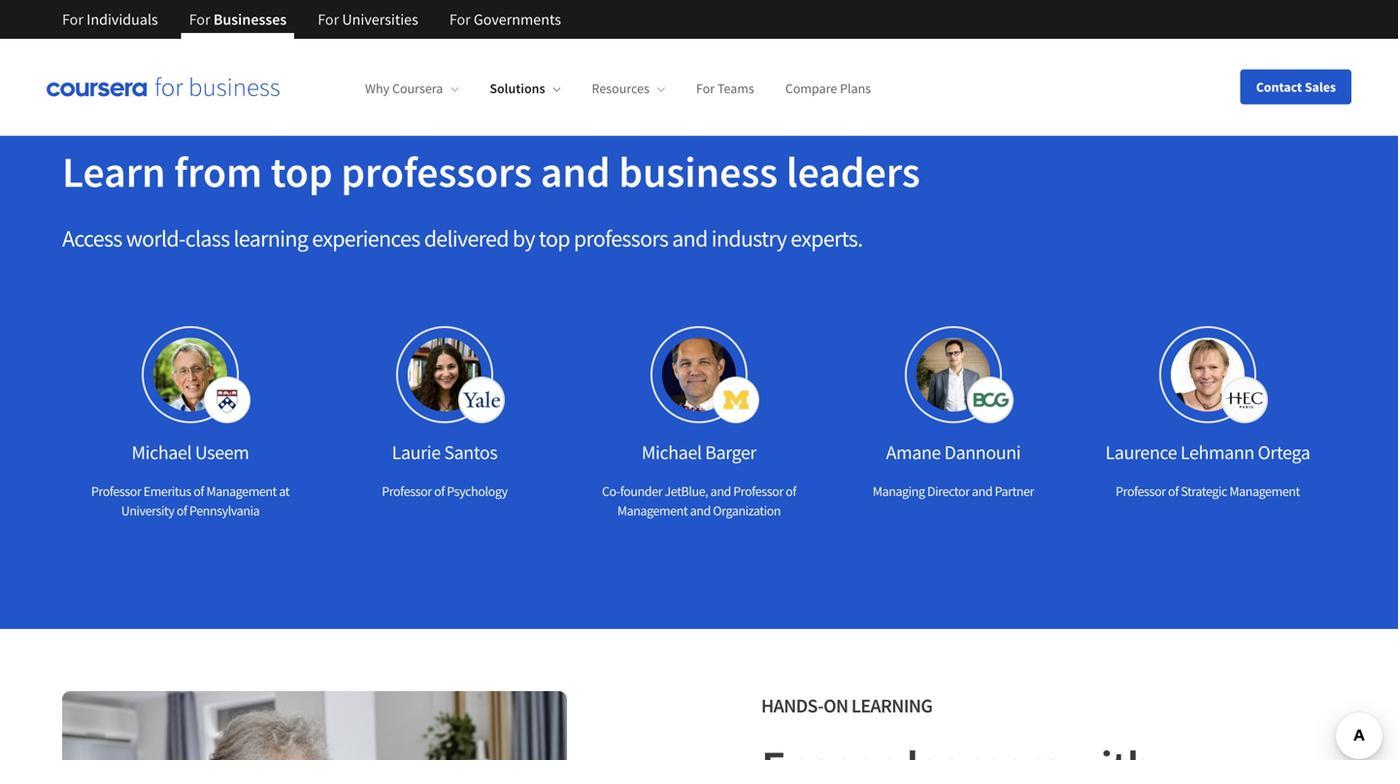 Task type: vqa. For each thing, say whether or not it's contained in the screenshot.
desktop
no



Task type: locate. For each thing, give the bounding box(es) containing it.
resources
[[592, 80, 650, 97]]

for left universities
[[318, 10, 339, 29]]

strategic
[[1181, 483, 1228, 500]]

management up pennsylvania
[[206, 483, 277, 500]]

for for universities
[[318, 10, 339, 29]]

world-
[[126, 224, 185, 253]]

0 horizontal spatial michael
[[132, 441, 192, 465]]

laurence
[[1106, 441, 1178, 465]]

from
[[174, 145, 262, 199]]

professors
[[341, 145, 532, 199], [574, 224, 669, 253]]

amane dannouni
[[887, 441, 1021, 465]]

0 vertical spatial professors
[[341, 145, 532, 199]]

why
[[365, 80, 390, 97]]

michael barger
[[642, 441, 757, 465]]

contact sales button
[[1241, 69, 1352, 104]]

1 horizontal spatial professors
[[574, 224, 669, 253]]

partner
[[995, 483, 1035, 500]]

plans
[[840, 80, 872, 97]]

learn from top professors and business leaders
[[62, 145, 921, 199]]

professor inside professor emeritus of management at university of pennsylvania
[[91, 483, 141, 500]]

for left individuals
[[62, 10, 83, 29]]

at
[[279, 483, 290, 500]]

1 horizontal spatial top
[[539, 224, 570, 253]]

teams
[[718, 80, 755, 97]]

1 vertical spatial top
[[539, 224, 570, 253]]

sales
[[1305, 78, 1337, 96]]

individuals
[[87, 10, 158, 29]]

laurie
[[392, 441, 441, 465]]

michael up emeritus
[[132, 441, 192, 465]]

1 professor from the left
[[91, 483, 141, 500]]

learn
[[62, 145, 166, 199]]

professor of strategic management
[[1116, 483, 1301, 500]]

managing
[[873, 483, 925, 500]]

michael for michael useem
[[132, 441, 192, 465]]

pennsylvania
[[189, 502, 260, 520]]

2 horizontal spatial management
[[1230, 483, 1301, 500]]

for for governments
[[450, 10, 471, 29]]

michael
[[132, 441, 192, 465], [642, 441, 702, 465]]

experts.
[[791, 224, 863, 253]]

co-founder jetblue, and professor of management and organization
[[602, 483, 797, 520]]

1 horizontal spatial michael
[[642, 441, 702, 465]]

top right by
[[539, 224, 570, 253]]

compare plans link
[[786, 80, 872, 97]]

3 professor from the left
[[734, 483, 784, 500]]

for left businesses
[[189, 10, 210, 29]]

professor for michael useem
[[91, 483, 141, 500]]

michael up jetblue, at the bottom
[[642, 441, 702, 465]]

1 horizontal spatial management
[[618, 502, 688, 520]]

0 horizontal spatial management
[[206, 483, 277, 500]]

access
[[62, 224, 122, 253]]

4 professor from the left
[[1116, 483, 1166, 500]]

hands-on learning
[[762, 694, 933, 718]]

1 vertical spatial professors
[[574, 224, 669, 253]]

for for individuals
[[62, 10, 83, 29]]

learning
[[234, 224, 308, 253]]

management down ortega in the right of the page
[[1230, 483, 1301, 500]]

industry
[[712, 224, 787, 253]]

solutions
[[490, 80, 545, 97]]

laurence lehmann ortega
[[1106, 441, 1311, 465]]

banner navigation
[[47, 0, 577, 39]]

organization
[[713, 502, 781, 520]]

experiences
[[312, 224, 420, 253]]

compare
[[786, 80, 838, 97]]

for left governments
[[450, 10, 471, 29]]

management down founder
[[618, 502, 688, 520]]

2 michael from the left
[[642, 441, 702, 465]]

for
[[62, 10, 83, 29], [189, 10, 210, 29], [318, 10, 339, 29], [450, 10, 471, 29], [696, 80, 715, 97]]

professor of psychology
[[382, 483, 508, 500]]

2 professor from the left
[[382, 483, 432, 500]]

managing director and partner
[[873, 483, 1035, 500]]

professor emeritus of management at university of pennsylvania
[[91, 483, 290, 520]]

and down resources
[[541, 145, 611, 199]]

professor
[[91, 483, 141, 500], [382, 483, 432, 500], [734, 483, 784, 500], [1116, 483, 1166, 500]]

amane
[[887, 441, 941, 465]]

of inside co-founder jetblue, and professor of management and organization
[[786, 483, 797, 500]]

for individuals
[[62, 10, 158, 29]]

professor for laurie santos
[[382, 483, 432, 500]]

0 vertical spatial top
[[271, 145, 333, 199]]

psychology
[[447, 483, 508, 500]]

professor up university
[[91, 483, 141, 500]]

and
[[541, 145, 611, 199], [672, 224, 708, 253], [711, 483, 731, 500], [972, 483, 993, 500], [690, 502, 711, 520]]

management inside professor emeritus of management at university of pennsylvania
[[206, 483, 277, 500]]

of
[[194, 483, 204, 500], [434, 483, 445, 500], [786, 483, 797, 500], [1169, 483, 1179, 500], [177, 502, 187, 520]]

professor up the organization
[[734, 483, 784, 500]]

for teams
[[696, 80, 755, 97]]

compare plans
[[786, 80, 872, 97]]

professor down laurence at right bottom
[[1116, 483, 1166, 500]]

contact
[[1257, 78, 1303, 96]]

top up "learning"
[[271, 145, 333, 199]]

1 michael from the left
[[132, 441, 192, 465]]

management
[[206, 483, 277, 500], [1230, 483, 1301, 500], [618, 502, 688, 520]]

professor down laurie
[[382, 483, 432, 500]]

top
[[271, 145, 333, 199], [539, 224, 570, 253]]



Task type: describe. For each thing, give the bounding box(es) containing it.
hands-
[[762, 694, 824, 718]]

useem
[[195, 441, 249, 465]]

management for useem
[[206, 483, 277, 500]]

coursera
[[392, 80, 443, 97]]

for businesses
[[189, 10, 287, 29]]

universities
[[342, 10, 418, 29]]

on
[[824, 694, 849, 718]]

delivered
[[424, 224, 509, 253]]

why coursera
[[365, 80, 443, 97]]

0 horizontal spatial professors
[[341, 145, 532, 199]]

access world-class learning experiences delivered by top professors and industry experts.
[[62, 224, 863, 253]]

solutions link
[[490, 80, 561, 97]]

and down jetblue, at the bottom
[[690, 502, 711, 520]]

jetblue,
[[665, 483, 708, 500]]

university
[[121, 502, 174, 520]]

why coursera link
[[365, 80, 459, 97]]

leaders
[[787, 145, 921, 199]]

co-
[[602, 483, 620, 500]]

professor inside co-founder jetblue, and professor of management and organization
[[734, 483, 784, 500]]

class
[[185, 224, 230, 253]]

coursera for business image
[[47, 77, 280, 97]]

for left teams
[[696, 80, 715, 97]]

by
[[513, 224, 535, 253]]

business
[[619, 145, 778, 199]]

lehmann
[[1181, 441, 1255, 465]]

director
[[928, 483, 970, 500]]

0 horizontal spatial top
[[271, 145, 333, 199]]

for for businesses
[[189, 10, 210, 29]]

barger
[[705, 441, 757, 465]]

resources link
[[592, 80, 665, 97]]

and left partner
[[972, 483, 993, 500]]

emeritus
[[144, 483, 191, 500]]

founder
[[620, 483, 663, 500]]

and up the organization
[[711, 483, 731, 500]]

and left the industry
[[672, 224, 708, 253]]

dannouni
[[945, 441, 1021, 465]]

for teams link
[[696, 80, 755, 97]]

learning
[[852, 694, 933, 718]]

for governments
[[450, 10, 561, 29]]

businesses
[[214, 10, 287, 29]]

contact sales
[[1257, 78, 1337, 96]]

santos
[[444, 441, 498, 465]]

michael for michael barger
[[642, 441, 702, 465]]

ortega
[[1258, 441, 1311, 465]]

michael useem
[[132, 441, 249, 465]]

management inside co-founder jetblue, and professor of management and organization
[[618, 502, 688, 520]]

laurie santos
[[392, 441, 498, 465]]

for universities
[[318, 10, 418, 29]]

management for lehmann
[[1230, 483, 1301, 500]]

professor for laurence lehmann ortega
[[1116, 483, 1166, 500]]

governments
[[474, 10, 561, 29]]



